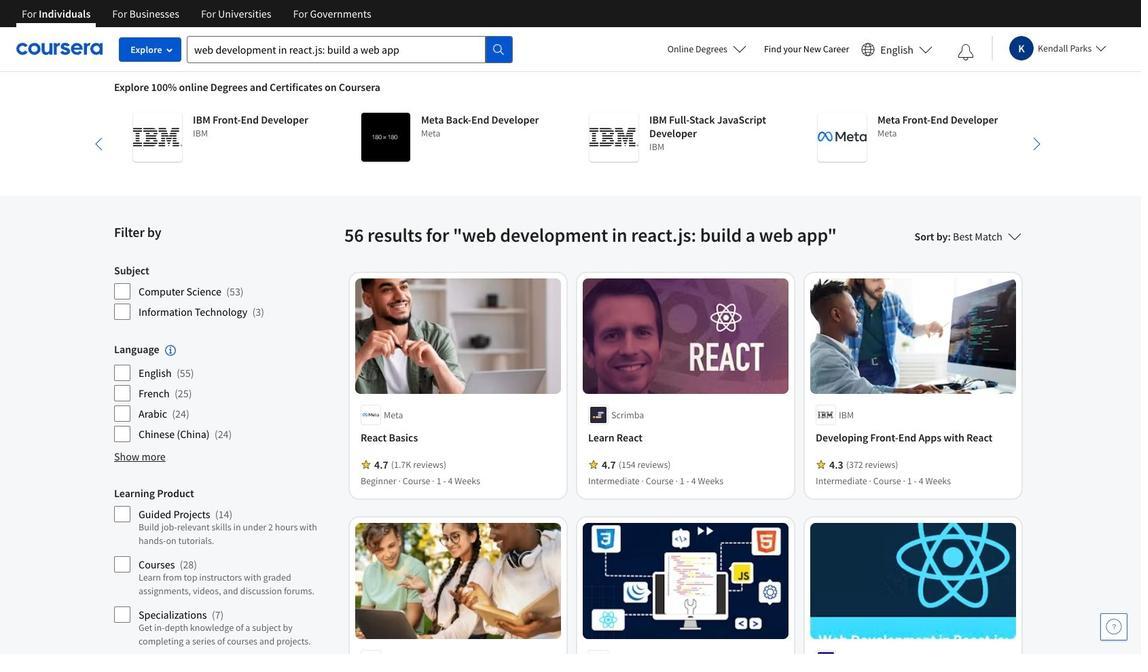 Task type: locate. For each thing, give the bounding box(es) containing it.
coursera image
[[16, 38, 103, 60]]

group
[[114, 264, 336, 321], [114, 342, 336, 443], [114, 487, 336, 654]]

ibm image
[[133, 113, 182, 162], [590, 113, 639, 162]]

0 horizontal spatial ibm image
[[133, 113, 182, 162]]

1 meta image from the left
[[361, 113, 410, 162]]

0 vertical spatial group
[[114, 264, 336, 321]]

1 horizontal spatial meta image
[[818, 113, 867, 162]]

2 ibm image from the left
[[590, 113, 639, 162]]

0 horizontal spatial meta image
[[361, 113, 410, 162]]

2 meta image from the left
[[818, 113, 867, 162]]

1 group from the top
[[114, 264, 336, 321]]

meta image
[[361, 113, 410, 162], [818, 113, 867, 162]]

1 horizontal spatial ibm image
[[590, 113, 639, 162]]

2 vertical spatial group
[[114, 487, 336, 654]]

None search field
[[187, 36, 513, 63]]

3 group from the top
[[114, 487, 336, 654]]

1 vertical spatial group
[[114, 342, 336, 443]]



Task type: vqa. For each thing, say whether or not it's contained in the screenshot.
Computer to the top
no



Task type: describe. For each thing, give the bounding box(es) containing it.
banner navigation
[[11, 0, 382, 27]]

help center image
[[1106, 619, 1122, 635]]

information about this filter group image
[[165, 345, 176, 356]]

1 ibm image from the left
[[133, 113, 182, 162]]

2 group from the top
[[114, 342, 336, 443]]

What do you want to learn? text field
[[187, 36, 486, 63]]



